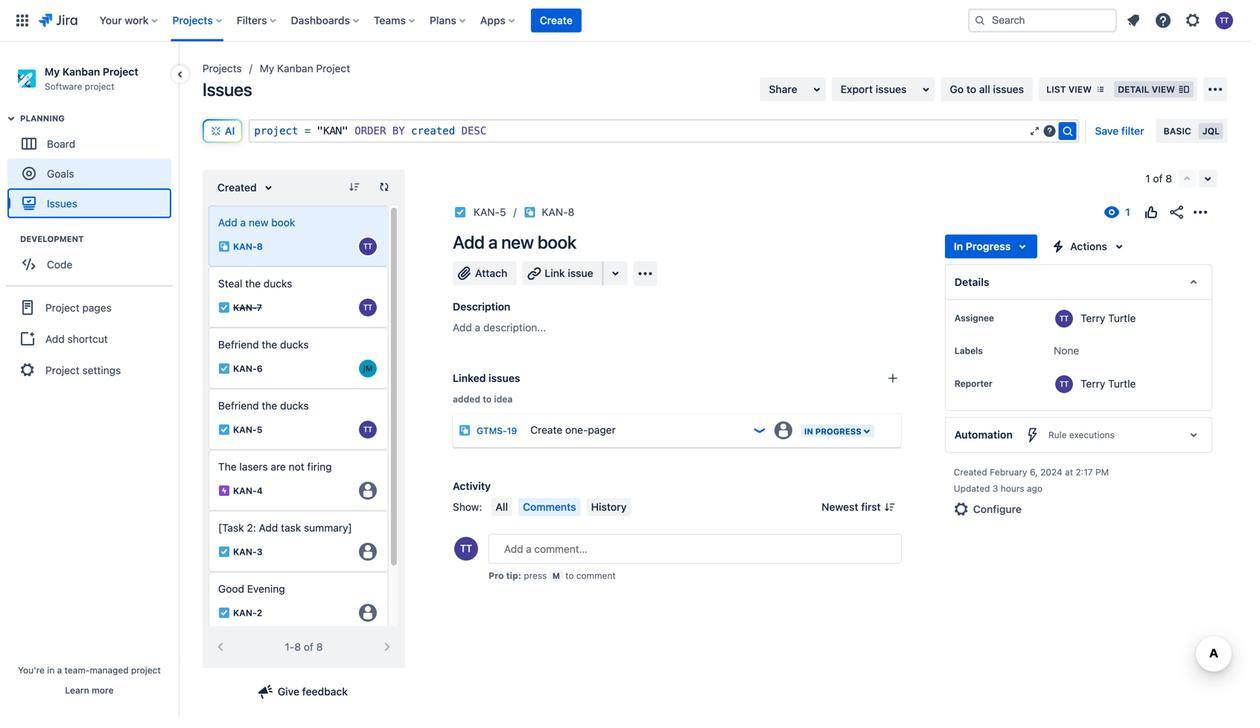 Task type: describe. For each thing, give the bounding box(es) containing it.
editor image
[[1029, 125, 1041, 137]]

comments
[[523, 501, 577, 513]]

detail view
[[1119, 84, 1176, 95]]

ai button
[[204, 121, 241, 142]]

labels
[[955, 346, 984, 356]]

kan- down 2: in the left of the page
[[233, 547, 257, 557]]

actions
[[1071, 240, 1108, 253]]

newest first button
[[813, 499, 902, 516]]

pro tip: press m to comment
[[489, 571, 616, 581]]

created for created february 6, 2024 at 2:17 pm updated 3 hours ago
[[954, 467, 988, 478]]

task image for kan-7
[[218, 302, 230, 314]]

3 inside created february 6, 2024 at 2:17 pm updated 3 hours ago
[[993, 484, 999, 494]]

issues list box
[[209, 206, 388, 695]]

firing
[[307, 461, 332, 473]]

plans
[[430, 14, 457, 26]]

share
[[769, 83, 798, 95]]

you're
[[18, 665, 45, 676]]

added
[[453, 394, 481, 405]]

kan- down steal the ducks
[[233, 303, 257, 313]]

in progress button
[[946, 235, 1038, 259]]

0 vertical spatial issues
[[203, 79, 252, 100]]

development heading
[[20, 233, 178, 245]]

comment
[[577, 571, 616, 581]]

hours
[[1001, 484, 1025, 494]]

8 right 1- at the bottom left of the page
[[316, 641, 323, 654]]

0 vertical spatial kan-8
[[542, 206, 575, 218]]

your
[[100, 14, 122, 26]]

project pages link
[[6, 292, 173, 324]]

show:
[[453, 501, 482, 513]]

sidebar element
[[0, 42, 179, 718]]

1 horizontal spatial kan-5
[[474, 206, 506, 218]]

go
[[951, 83, 964, 95]]

subtask element
[[209, 206, 388, 267]]

tip:
[[507, 571, 522, 581]]

ducks for 6
[[280, 339, 309, 351]]

ducks for 7
[[264, 278, 292, 290]]

first
[[862, 501, 881, 513]]

banner containing your work
[[0, 0, 1252, 42]]

subtask image
[[524, 206, 536, 218]]

create one-pager
[[531, 424, 616, 436]]

shortcut
[[67, 333, 108, 345]]

6
[[257, 364, 263, 374]]

board
[[47, 138, 75, 150]]

link issue
[[545, 267, 594, 279]]

task
[[281, 522, 301, 534]]

new inside the subtask element
[[249, 216, 269, 229]]

terry turtle for reporter
[[1081, 378, 1137, 390]]

kanban for my kanban project software project
[[62, 66, 100, 78]]

the for 6
[[262, 339, 277, 351]]

filter
[[1122, 125, 1145, 137]]

attach button
[[453, 262, 517, 285]]

managed
[[90, 665, 129, 676]]

the for 5
[[262, 400, 277, 412]]

kan- down good evening at the left bottom
[[233, 608, 257, 618]]

book inside the subtask element
[[271, 216, 295, 229]]

Search field
[[969, 9, 1118, 32]]

go to all issues link
[[942, 78, 1034, 101]]

kan-5 inside issues "list box"
[[233, 425, 263, 435]]

goal image
[[22, 167, 36, 180]]

in
[[47, 665, 55, 676]]

all
[[980, 83, 991, 95]]

goals
[[47, 168, 74, 180]]

view for detail view
[[1153, 84, 1176, 95]]

newest
[[822, 501, 859, 513]]

export issues button
[[832, 78, 936, 101]]

kan- up lasers
[[233, 425, 257, 435]]

good
[[218, 583, 244, 595]]

comments button
[[519, 499, 581, 516]]

ago
[[1028, 484, 1043, 494]]

not
[[289, 461, 305, 473]]

link an issue image
[[887, 373, 899, 385]]

my kanban project
[[260, 62, 350, 75]]

task image for kan-5
[[218, 424, 230, 436]]

settings image
[[1185, 12, 1203, 29]]

export
[[841, 83, 873, 95]]

search image
[[975, 15, 987, 26]]

details
[[955, 276, 990, 288]]

vote options: no one has voted for this issue yet. image
[[1143, 203, 1161, 221]]

save
[[1096, 125, 1119, 137]]

assignee
[[955, 313, 995, 323]]

dashboards
[[291, 14, 350, 26]]

give feedback button
[[251, 680, 357, 704]]

ai
[[225, 125, 235, 137]]

more information about this user image for assignee
[[1056, 310, 1074, 328]]

at
[[1066, 467, 1074, 478]]

notifications image
[[1125, 12, 1143, 29]]

more information about this user image for reporter
[[1056, 376, 1074, 393]]

project inside jql query field
[[254, 125, 298, 137]]

settings
[[82, 364, 121, 377]]

go to all issues
[[951, 83, 1025, 95]]

issues link
[[7, 189, 171, 218]]

pages
[[82, 302, 112, 314]]

primary element
[[9, 0, 957, 41]]

project down the dashboards popup button
[[316, 62, 350, 75]]

by
[[393, 125, 405, 137]]

your work
[[100, 14, 149, 26]]

a down 'kan-5' link on the top left of the page
[[489, 232, 498, 253]]

issue
[[568, 267, 594, 279]]

linked issues
[[453, 372, 521, 385]]

code group
[[7, 233, 178, 284]]

created february 6, 2024 at 2:17 pm updated 3 hours ago
[[954, 467, 1110, 494]]

list
[[1047, 84, 1067, 95]]

projects for "projects" popup button
[[173, 14, 213, 26]]

actions image
[[1192, 203, 1210, 221]]

jql
[[1203, 126, 1221, 136]]

ducks for 5
[[280, 400, 309, 412]]

details element
[[946, 265, 1213, 300]]

project down add shortcut in the left top of the page
[[45, 364, 80, 377]]

steal
[[218, 278, 243, 290]]

teams
[[374, 14, 406, 26]]

kan-8 inside the subtask element
[[233, 241, 263, 252]]

history
[[591, 501, 627, 513]]

evening
[[247, 583, 285, 595]]

goals link
[[7, 159, 171, 189]]

terry for reporter
[[1081, 378, 1106, 390]]

=
[[305, 125, 311, 137]]

one-
[[566, 424, 588, 436]]

kan-5 link
[[474, 203, 506, 221]]

kan-7
[[233, 303, 262, 313]]

2:
[[247, 522, 256, 534]]

press
[[524, 571, 547, 581]]

rule
[[1049, 430, 1068, 440]]

the
[[218, 461, 237, 473]]

filters
[[237, 14, 267, 26]]

feedback
[[302, 686, 348, 698]]

the lasers are not firing
[[218, 461, 332, 473]]

task image for kan-6
[[218, 363, 230, 375]]

kan- down done issue: kan-7 element
[[233, 364, 257, 374]]

kan- inside the subtask element
[[233, 241, 257, 252]]

kan-6
[[233, 364, 263, 374]]

pro
[[489, 571, 504, 581]]

project settings
[[45, 364, 121, 377]]

1
[[1146, 173, 1151, 185]]

1 horizontal spatial new
[[502, 232, 534, 253]]

plans button
[[425, 9, 472, 32]]

planning image
[[2, 110, 20, 128]]

my kanban project link
[[260, 60, 350, 78]]

3 inside issues "list box"
[[257, 547, 263, 557]]

project inside the my kanban project software project
[[85, 81, 114, 92]]

appswitcher icon image
[[13, 12, 31, 29]]

my for my kanban project software project
[[45, 66, 60, 78]]

epic image
[[218, 485, 230, 497]]

subtask image
[[218, 241, 230, 253]]

pm
[[1096, 467, 1110, 478]]

refresh image
[[379, 181, 390, 193]]



Task type: locate. For each thing, give the bounding box(es) containing it.
add a description...
[[453, 322, 547, 334]]

share button
[[761, 78, 826, 101]]

befriend
[[218, 339, 259, 351], [218, 400, 259, 412]]

terry for assignee
[[1081, 312, 1106, 325]]

the down 6
[[262, 400, 277, 412]]

0 horizontal spatial issues
[[489, 372, 521, 385]]

befriend for kan-5
[[218, 400, 259, 412]]

created
[[218, 181, 257, 194], [954, 467, 988, 478]]

0 vertical spatial 5
[[500, 206, 506, 218]]

2 befriend the ducks from the top
[[218, 400, 309, 412]]

kan- left subtask icon
[[474, 206, 500, 218]]

in progress
[[954, 240, 1011, 253]]

2 vertical spatial project
[[131, 665, 161, 676]]

terry up the executions
[[1081, 378, 1106, 390]]

1 horizontal spatial created
[[954, 467, 988, 478]]

task image left kan-2
[[218, 607, 230, 619]]

add inside add shortcut button
[[45, 333, 65, 345]]

good evening
[[218, 583, 285, 595]]

issues down goals
[[47, 197, 77, 210]]

0 horizontal spatial add a new book
[[218, 216, 295, 229]]

give feedback
[[278, 686, 348, 698]]

planning heading
[[20, 113, 178, 125]]

befriend up kan-6
[[218, 339, 259, 351]]

0 horizontal spatial kan-5
[[233, 425, 263, 435]]

project
[[316, 62, 350, 75], [103, 66, 138, 78], [45, 302, 80, 314], [45, 364, 80, 377]]

kan-8 right subtask image
[[233, 241, 263, 252]]

create inside create button
[[540, 14, 573, 26]]

5 left subtask icon
[[500, 206, 506, 218]]

5 inside issues "list box"
[[257, 425, 263, 435]]

1 vertical spatial befriend the ducks
[[218, 400, 309, 412]]

0 vertical spatial turtle
[[1109, 312, 1137, 325]]

rule executions
[[1049, 430, 1115, 440]]

task image for kan-3
[[218, 546, 230, 558]]

the up 6
[[262, 339, 277, 351]]

add app image
[[637, 265, 655, 283]]

add down description
[[453, 322, 472, 334]]

created inside dropdown button
[[218, 181, 257, 194]]

help image
[[1155, 12, 1173, 29]]

1 horizontal spatial of
[[1154, 173, 1164, 185]]

befriend the ducks for kan-6
[[218, 339, 309, 351]]

jira image
[[39, 12, 77, 29], [39, 12, 77, 29]]

kan-5 up lasers
[[233, 425, 263, 435]]

apps
[[481, 14, 506, 26]]

created for created
[[218, 181, 257, 194]]

2 terry from the top
[[1081, 378, 1106, 390]]

2 task image from the top
[[218, 363, 230, 375]]

description
[[453, 301, 511, 313]]

updated
[[954, 484, 991, 494]]

project = "kan" order by created desc
[[254, 125, 487, 137]]

1 vertical spatial turtle
[[1109, 378, 1137, 390]]

0 horizontal spatial of
[[304, 641, 314, 654]]

to left idea
[[483, 394, 492, 405]]

done issue: kan-7 element
[[233, 301, 262, 314]]

create for create one-pager
[[531, 424, 563, 436]]

2024
[[1041, 467, 1063, 478]]

task image
[[455, 206, 467, 218], [218, 607, 230, 619]]

code link
[[7, 250, 171, 280]]

1 vertical spatial 5
[[257, 425, 263, 435]]

project inside the my kanban project software project
[[103, 66, 138, 78]]

a right in
[[57, 665, 62, 676]]

desc
[[462, 125, 487, 137]]

give
[[278, 686, 300, 698]]

2 task element from the top
[[209, 328, 388, 389]]

0 vertical spatial ducks
[[264, 278, 292, 290]]

create right apps dropdown button
[[540, 14, 573, 26]]

automation
[[955, 429, 1013, 441]]

link web pages and more image
[[607, 265, 625, 282]]

you're in a team-managed project
[[18, 665, 161, 676]]

5 task element from the top
[[209, 572, 388, 633]]

4 task image from the top
[[218, 546, 230, 558]]

view right "detail"
[[1153, 84, 1176, 95]]

more information about this user image
[[1056, 310, 1074, 328], [1056, 376, 1074, 393]]

in
[[954, 240, 964, 253]]

1 vertical spatial more information about this user image
[[1056, 376, 1074, 393]]

0 vertical spatial task image
[[455, 206, 467, 218]]

3
[[993, 484, 999, 494], [257, 547, 263, 557]]

create one-pager link
[[525, 416, 747, 446]]

turtle for reporter
[[1109, 378, 1137, 390]]

history button
[[587, 499, 632, 516]]

1 horizontal spatial add a new book
[[453, 232, 577, 253]]

your profile and settings image
[[1216, 12, 1234, 29]]

view right 'list' at the right of the page
[[1069, 84, 1093, 95]]

1 horizontal spatial view
[[1153, 84, 1176, 95]]

detail
[[1119, 84, 1150, 95]]

0 vertical spatial kan-5
[[474, 206, 506, 218]]

terry turtle up the executions
[[1081, 378, 1137, 390]]

code
[[47, 258, 73, 271]]

3 task image from the top
[[218, 424, 230, 436]]

0 horizontal spatial 3
[[257, 547, 263, 557]]

8 right subtask image
[[257, 241, 263, 252]]

teams button
[[370, 9, 421, 32]]

add a new book down subtask icon
[[453, 232, 577, 253]]

2 terry turtle from the top
[[1081, 378, 1137, 390]]

idea
[[494, 394, 513, 405]]

projects
[[173, 14, 213, 26], [203, 62, 242, 75]]

kan- left copy link to issue icon
[[542, 206, 568, 218]]

0 vertical spatial befriend the ducks
[[218, 339, 309, 351]]

7
[[257, 303, 262, 313]]

1 vertical spatial befriend
[[218, 400, 259, 412]]

project left =
[[254, 125, 298, 137]]

8 inside the subtask element
[[257, 241, 263, 252]]

my inside the my kanban project software project
[[45, 66, 60, 78]]

more information about this user image up the none
[[1056, 310, 1074, 328]]

terry turtle for assignee
[[1081, 312, 1137, 325]]

to
[[967, 83, 977, 95], [483, 394, 492, 405], [566, 571, 574, 581]]

issues down projects link
[[203, 79, 252, 100]]

issues for linked issues
[[489, 372, 521, 385]]

4
[[257, 486, 263, 496]]

1 horizontal spatial issues
[[203, 79, 252, 100]]

issues for export issues
[[876, 83, 907, 95]]

list view
[[1047, 84, 1093, 95]]

befriend for kan-6
[[218, 339, 259, 351]]

book down kan-8 link in the top of the page
[[538, 232, 577, 253]]

0 horizontal spatial book
[[271, 216, 295, 229]]

kan- right subtask image
[[233, 241, 257, 252]]

1 terry turtle from the top
[[1081, 312, 1137, 325]]

2 horizontal spatial issues
[[994, 83, 1025, 95]]

0 horizontal spatial task image
[[218, 607, 230, 619]]

kan-8 right subtask icon
[[542, 206, 575, 218]]

1 turtle from the top
[[1109, 312, 1137, 325]]

add a new book inside the subtask element
[[218, 216, 295, 229]]

5 up lasers
[[257, 425, 263, 435]]

19
[[507, 426, 517, 436]]

kan- right epic image
[[233, 486, 257, 496]]

1 horizontal spatial 5
[[500, 206, 506, 218]]

1 horizontal spatial kan-8
[[542, 206, 575, 218]]

1 vertical spatial book
[[538, 232, 577, 253]]

2 turtle from the top
[[1109, 378, 1137, 390]]

syntax help image
[[1044, 125, 1056, 137]]

search image
[[1059, 122, 1077, 140]]

description...
[[484, 322, 547, 334]]

menu bar containing all
[[488, 499, 635, 516]]

1 more information about this user image from the top
[[1056, 310, 1074, 328]]

group containing project pages
[[6, 286, 173, 391]]

terry down details element
[[1081, 312, 1106, 325]]

0 horizontal spatial project
[[85, 81, 114, 92]]

filters button
[[232, 9, 282, 32]]

project up "planning" heading
[[85, 81, 114, 92]]

1 horizontal spatial to
[[566, 571, 574, 581]]

task image
[[218, 302, 230, 314], [218, 363, 230, 375], [218, 424, 230, 436], [218, 546, 230, 558]]

turtle for assignee
[[1109, 312, 1137, 325]]

add right 2: in the left of the page
[[259, 522, 278, 534]]

work
[[125, 14, 149, 26]]

development image
[[2, 230, 20, 248]]

0 horizontal spatial issues
[[47, 197, 77, 210]]

order
[[355, 125, 386, 137]]

0 vertical spatial the
[[245, 278, 261, 290]]

1 terry from the top
[[1081, 312, 1106, 325]]

to for added
[[483, 394, 492, 405]]

kanban up the software
[[62, 66, 100, 78]]

1 vertical spatial project
[[254, 125, 298, 137]]

save filter
[[1096, 125, 1145, 137]]

turtle down details element
[[1109, 312, 1137, 325]]

1 view from the left
[[1069, 84, 1093, 95]]

0 vertical spatial project
[[85, 81, 114, 92]]

the for 7
[[245, 278, 261, 290]]

1 vertical spatial kan-8
[[233, 241, 263, 252]]

1 vertical spatial of
[[304, 641, 314, 654]]

import and bulk change issues image
[[1207, 80, 1225, 98]]

1 vertical spatial terry turtle
[[1081, 378, 1137, 390]]

2:17
[[1076, 467, 1094, 478]]

task element
[[209, 267, 388, 328], [209, 328, 388, 389], [209, 389, 388, 450], [209, 511, 388, 572], [209, 572, 388, 633]]

dashboards button
[[287, 9, 365, 32]]

more information about this user image down the none
[[1056, 376, 1074, 393]]

4 task element from the top
[[209, 511, 388, 572]]

create left one-
[[531, 424, 563, 436]]

the
[[245, 278, 261, 290], [262, 339, 277, 351], [262, 400, 277, 412]]

board link
[[7, 129, 171, 159]]

1 vertical spatial ducks
[[280, 339, 309, 351]]

0 vertical spatial created
[[218, 181, 257, 194]]

projects inside popup button
[[173, 14, 213, 26]]

to left all
[[967, 83, 977, 95]]

project
[[85, 81, 114, 92], [254, 125, 298, 137], [131, 665, 161, 676]]

JQL query field
[[250, 121, 1029, 142]]

projects link
[[203, 60, 242, 78]]

befriend down kan-6
[[218, 400, 259, 412]]

ducks
[[264, 278, 292, 290], [280, 339, 309, 351], [280, 400, 309, 412]]

1 vertical spatial task image
[[218, 607, 230, 619]]

0 horizontal spatial created
[[218, 181, 257, 194]]

all button
[[491, 499, 513, 516]]

to right m
[[566, 571, 574, 581]]

1 horizontal spatial 3
[[993, 484, 999, 494]]

8 up give feedback button
[[295, 641, 301, 654]]

add a new book down created dropdown button in the left top of the page
[[218, 216, 295, 229]]

1 vertical spatial created
[[954, 467, 988, 478]]

kanban down dashboards
[[277, 62, 313, 75]]

6,
[[1031, 467, 1039, 478]]

activity
[[453, 480, 491, 493]]

kan- inside epic "element"
[[233, 486, 257, 496]]

1 vertical spatial create
[[531, 424, 563, 436]]

issues up idea
[[489, 372, 521, 385]]

0 vertical spatial 3
[[993, 484, 999, 494]]

kanban inside the my kanban project software project
[[62, 66, 100, 78]]

my for my kanban project
[[260, 62, 274, 75]]

lasers
[[240, 461, 268, 473]]

1 vertical spatial add a new book
[[453, 232, 577, 253]]

issues right export
[[876, 83, 907, 95]]

team-
[[65, 665, 90, 676]]

0 vertical spatial befriend
[[218, 339, 259, 351]]

8 right the 1
[[1166, 173, 1173, 185]]

2 horizontal spatial project
[[254, 125, 298, 137]]

kanban
[[277, 62, 313, 75], [62, 66, 100, 78]]

link
[[545, 267, 565, 279]]

1 befriend the ducks from the top
[[218, 339, 309, 351]]

0 vertical spatial create
[[540, 14, 573, 26]]

1 of 8
[[1146, 173, 1173, 185]]

apps button
[[476, 9, 521, 32]]

2 vertical spatial the
[[262, 400, 277, 412]]

save filter button
[[1087, 119, 1154, 143]]

my right projects link
[[260, 62, 274, 75]]

none
[[1055, 345, 1080, 357]]

2 befriend from the top
[[218, 400, 259, 412]]

1 vertical spatial kan-5
[[233, 425, 263, 435]]

befriend the ducks for kan-5
[[218, 400, 309, 412]]

project pages
[[45, 302, 112, 314]]

issues inside sidebar element
[[47, 197, 77, 210]]

2 vertical spatial to
[[566, 571, 574, 581]]

3 left hours
[[993, 484, 999, 494]]

0 horizontal spatial kan-8
[[233, 241, 263, 252]]

1 vertical spatial to
[[483, 394, 492, 405]]

2 horizontal spatial to
[[967, 83, 977, 95]]

8
[[1166, 173, 1173, 185], [568, 206, 575, 218], [257, 241, 263, 252], [295, 641, 301, 654], [316, 641, 323, 654]]

1 horizontal spatial task image
[[455, 206, 467, 218]]

0 horizontal spatial new
[[249, 216, 269, 229]]

1 horizontal spatial project
[[131, 665, 161, 676]]

projects button
[[168, 9, 228, 32]]

1 task image from the top
[[218, 302, 230, 314]]

a down description
[[475, 322, 481, 334]]

created inside created february 6, 2024 at 2:17 pm updated 3 hours ago
[[954, 467, 988, 478]]

turtle up the executions
[[1109, 378, 1137, 390]]

my up the software
[[45, 66, 60, 78]]

Add a comment… field
[[489, 534, 902, 564]]

of right 1- at the bottom left of the page
[[304, 641, 314, 654]]

0 vertical spatial more information about this user image
[[1056, 310, 1074, 328]]

issues inside popup button
[[876, 83, 907, 95]]

1 befriend from the top
[[218, 339, 259, 351]]

1 vertical spatial the
[[262, 339, 277, 351]]

1 vertical spatial 3
[[257, 547, 263, 557]]

0 vertical spatial add a new book
[[218, 216, 295, 229]]

new down order by icon
[[249, 216, 269, 229]]

task image left kan-6
[[218, 363, 230, 375]]

3 task element from the top
[[209, 389, 388, 450]]

task image left kan-3
[[218, 546, 230, 558]]

kanban for my kanban project
[[277, 62, 313, 75]]

reporter
[[955, 379, 993, 389]]

group
[[7, 113, 178, 223], [1179, 170, 1218, 188], [6, 286, 173, 391]]

of right the 1
[[1154, 173, 1164, 185]]

projects right work
[[173, 14, 213, 26]]

1 vertical spatial new
[[502, 232, 534, 253]]

to for go
[[967, 83, 977, 95]]

automation element
[[946, 417, 1213, 453]]

befriend the ducks up 6
[[218, 339, 309, 351]]

task image left done issue: kan-7 element
[[218, 302, 230, 314]]

actions button
[[1044, 235, 1135, 259]]

projects for projects link
[[203, 62, 242, 75]]

group containing board
[[7, 113, 178, 223]]

project up add shortcut in the left top of the page
[[45, 302, 80, 314]]

0 horizontal spatial my
[[45, 66, 60, 78]]

newest first
[[822, 501, 881, 513]]

my kanban project software project
[[45, 66, 138, 92]]

add left shortcut
[[45, 333, 65, 345]]

learn more
[[65, 686, 114, 696]]

3 down [task 2: add task summary] at the bottom left
[[257, 547, 263, 557]]

1 vertical spatial terry
[[1081, 378, 1106, 390]]

task image left 'kan-5' link on the top left of the page
[[455, 206, 467, 218]]

1 horizontal spatial book
[[538, 232, 577, 253]]

0 vertical spatial to
[[967, 83, 977, 95]]

0 horizontal spatial kanban
[[62, 66, 100, 78]]

add up subtask image
[[218, 216, 238, 229]]

create for create
[[540, 14, 573, 26]]

issue type: sub-task image
[[459, 425, 471, 437]]

add
[[218, 216, 238, 229], [453, 232, 485, 253], [453, 322, 472, 334], [45, 333, 65, 345], [259, 522, 278, 534]]

task element containing good evening
[[209, 572, 388, 633]]

1 horizontal spatial issues
[[876, 83, 907, 95]]

banner
[[0, 0, 1252, 42]]

the right steal
[[245, 278, 261, 290]]

development
[[20, 235, 84, 244]]

0 vertical spatial terry
[[1081, 312, 1106, 325]]

1 vertical spatial issues
[[47, 197, 77, 210]]

8 right subtask icon
[[568, 206, 575, 218]]

1-8 of 8
[[285, 641, 323, 654]]

0 horizontal spatial view
[[1069, 84, 1093, 95]]

0 vertical spatial new
[[249, 216, 269, 229]]

0 vertical spatial of
[[1154, 173, 1164, 185]]

0 horizontal spatial 5
[[257, 425, 263, 435]]

m
[[553, 572, 560, 581]]

created left order by icon
[[218, 181, 257, 194]]

priority: low image
[[753, 423, 767, 438]]

menu bar
[[488, 499, 635, 516]]

created up updated
[[954, 467, 988, 478]]

1 horizontal spatial my
[[260, 62, 274, 75]]

sort descending image
[[349, 181, 361, 193]]

task element containing [task 2: add task summary]
[[209, 511, 388, 572]]

kan-8 link
[[542, 203, 575, 221]]

0 vertical spatial book
[[271, 216, 295, 229]]

task element containing steal the ducks
[[209, 267, 388, 328]]

task image up the
[[218, 424, 230, 436]]

terry turtle down details element
[[1081, 312, 1137, 325]]

a inside issues "list box"
[[240, 216, 246, 229]]

project down your work
[[103, 66, 138, 78]]

a down created dropdown button in the left top of the page
[[240, 216, 246, 229]]

view for list view
[[1069, 84, 1093, 95]]

copy link to issue image
[[572, 206, 584, 218]]

kan-5 left subtask icon
[[474, 206, 506, 218]]

add up attach button
[[453, 232, 485, 253]]

book down order by icon
[[271, 216, 295, 229]]

order by image
[[260, 179, 278, 197]]

2 vertical spatial ducks
[[280, 400, 309, 412]]

add inside the subtask element
[[218, 216, 238, 229]]

issues right all
[[994, 83, 1025, 95]]

0 vertical spatial terry turtle
[[1081, 312, 1137, 325]]

2 view from the left
[[1153, 84, 1176, 95]]

kan-2
[[233, 608, 263, 618]]

new down subtask icon
[[502, 232, 534, 253]]

1 vertical spatial projects
[[203, 62, 242, 75]]

projects down "projects" popup button
[[203, 62, 242, 75]]

gtms-19 link
[[477, 426, 517, 436]]

1 task element from the top
[[209, 267, 388, 328]]

project right managed
[[131, 665, 161, 676]]

kan-4
[[233, 486, 263, 496]]

1 horizontal spatial kanban
[[277, 62, 313, 75]]

basic
[[1164, 126, 1192, 136]]

befriend the ducks down 6
[[218, 400, 309, 412]]

2 more information about this user image from the top
[[1056, 376, 1074, 393]]

epic element
[[209, 450, 388, 511]]

"kan"
[[317, 125, 349, 137]]

1-
[[285, 641, 295, 654]]

0 vertical spatial projects
[[173, 14, 213, 26]]

0 horizontal spatial to
[[483, 394, 492, 405]]



Task type: vqa. For each thing, say whether or not it's contained in the screenshot.


